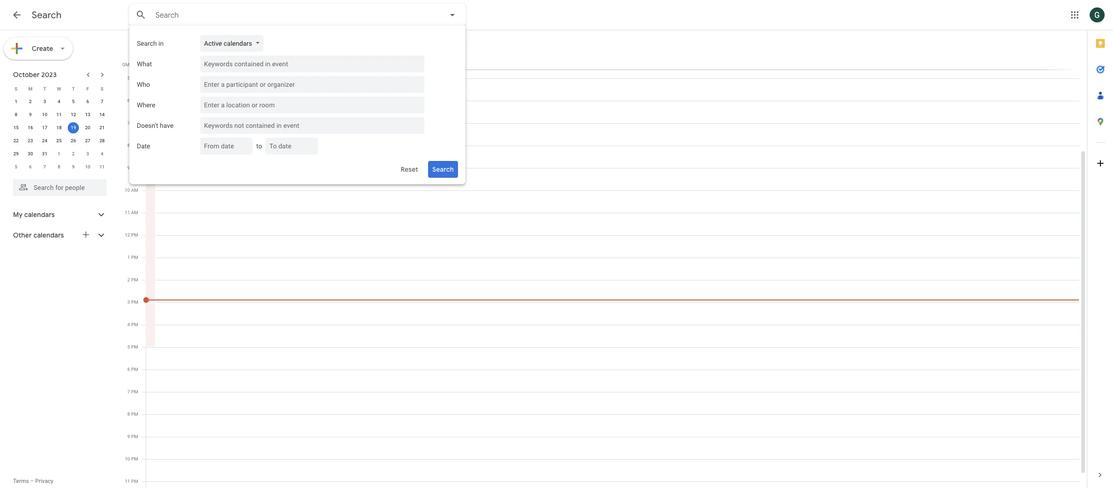Task type: locate. For each thing, give the bounding box(es) containing it.
04
[[133, 62, 138, 67]]

9 down november 2 'element' in the left of the page
[[72, 164, 75, 170]]

10 down the november 3 element
[[85, 164, 90, 170]]

1 horizontal spatial 4
[[101, 151, 103, 157]]

november 11 element
[[97, 162, 108, 173]]

search right 'go back' "icon"
[[32, 9, 62, 21]]

19 cell
[[66, 121, 81, 135]]

5 down 29 "element"
[[15, 164, 17, 170]]

am for 5 am
[[131, 76, 138, 81]]

2
[[29, 99, 32, 104], [72, 151, 75, 157], [127, 278, 130, 283]]

11 down 10 am
[[125, 210, 130, 215]]

11 up the 18
[[56, 112, 62, 117]]

search image
[[132, 6, 150, 24]]

pm up 8 pm on the bottom left
[[131, 390, 138, 395]]

11 for 11 element
[[56, 112, 62, 117]]

9
[[29, 112, 32, 117], [72, 164, 75, 170], [127, 165, 130, 171], [127, 435, 130, 440]]

2 vertical spatial 4
[[127, 322, 130, 328]]

5
[[127, 76, 130, 81], [72, 99, 75, 104], [15, 164, 17, 170], [127, 345, 130, 350]]

2 horizontal spatial 2
[[127, 278, 130, 283]]

0 horizontal spatial 12
[[71, 112, 76, 117]]

3 am from the top
[[131, 121, 138, 126]]

grid
[[120, 30, 1088, 489]]

29 element
[[10, 149, 22, 160]]

7 am
[[127, 121, 138, 126]]

13 element
[[82, 109, 93, 121]]

1 horizontal spatial t
[[72, 86, 75, 91]]

28
[[99, 138, 105, 143]]

6
[[127, 98, 130, 103], [86, 99, 89, 104], [29, 164, 32, 170], [127, 367, 130, 372]]

row up 25
[[9, 121, 109, 135]]

11 element
[[53, 109, 65, 121]]

s left m
[[15, 86, 17, 91]]

5 for 5 am
[[127, 76, 130, 81]]

1 down the 12 pm
[[127, 255, 130, 260]]

1 down 25 element
[[58, 151, 60, 157]]

1 vertical spatial search
[[137, 40, 157, 47]]

1 horizontal spatial 12
[[125, 233, 130, 238]]

0 vertical spatial search
[[32, 9, 62, 21]]

10 up 11 pm
[[125, 457, 130, 462]]

november 3 element
[[82, 149, 93, 160]]

2 vertical spatial calendars
[[33, 231, 64, 240]]

1 vertical spatial 1
[[58, 151, 60, 157]]

am up the 12 pm
[[131, 210, 138, 215]]

w
[[57, 86, 61, 91]]

privacy link
[[35, 478, 53, 485]]

5 down 4 pm
[[127, 345, 130, 350]]

4 up 5 pm on the bottom of the page
[[127, 322, 130, 328]]

pm for 2 pm
[[131, 278, 138, 283]]

1 for 1 pm
[[127, 255, 130, 260]]

3 pm from the top
[[131, 278, 138, 283]]

2 horizontal spatial 1
[[127, 255, 130, 260]]

doesn't
[[137, 122, 158, 129]]

3 up "10" element at the top left of page
[[43, 99, 46, 104]]

12 down 11 am
[[125, 233, 130, 238]]

am up 9 am
[[131, 143, 138, 148]]

5 down gmt-
[[127, 76, 130, 81]]

am down 8 am
[[131, 165, 138, 171]]

21 element
[[97, 122, 108, 134]]

row containing 8
[[9, 108, 109, 121]]

8 pm
[[127, 412, 138, 417]]

25 element
[[53, 136, 65, 147]]

9 up 10 am
[[127, 165, 130, 171]]

10 for 10 am
[[125, 188, 130, 193]]

pm up 9 pm
[[131, 412, 138, 417]]

17 element
[[39, 122, 50, 134]]

7 row from the top
[[9, 161, 109, 174]]

what
[[137, 60, 152, 68]]

6 am from the top
[[131, 188, 138, 193]]

1 horizontal spatial search
[[137, 40, 157, 47]]

0 horizontal spatial 2
[[29, 99, 32, 104]]

m
[[28, 86, 32, 91]]

3 up 4 pm
[[127, 300, 130, 305]]

7 for november 7 'element'
[[43, 164, 46, 170]]

30
[[28, 151, 33, 157]]

create
[[32, 44, 53, 53]]

pm for 9 pm
[[131, 435, 138, 440]]

am for 10 am
[[131, 188, 138, 193]]

3 down "27" element
[[86, 151, 89, 157]]

12 for 12 pm
[[125, 233, 130, 238]]

3 for 3 pm
[[127, 300, 130, 305]]

2 row from the top
[[9, 95, 109, 108]]

november 4 element
[[97, 149, 108, 160]]

8
[[15, 112, 17, 117], [127, 143, 130, 148], [58, 164, 60, 170], [127, 412, 130, 417]]

20 element
[[82, 122, 93, 134]]

29
[[13, 151, 19, 157]]

calendars up other calendars
[[24, 211, 55, 219]]

11 for november 11 element
[[99, 164, 105, 170]]

4 for 4 pm
[[127, 322, 130, 328]]

3 pm
[[127, 300, 138, 305]]

row down 2023
[[9, 82, 109, 95]]

1 pm
[[127, 255, 138, 260]]

pm for 8 pm
[[131, 412, 138, 417]]

19, today element
[[68, 122, 79, 134]]

am down where
[[131, 121, 138, 126]]

5 up 12 element
[[72, 99, 75, 104]]

12 up 19
[[71, 112, 76, 117]]

am for 9 am
[[131, 165, 138, 171]]

0 horizontal spatial 1
[[15, 99, 17, 104]]

1 up the 15
[[15, 99, 17, 104]]

am for 11 am
[[131, 210, 138, 215]]

7 left doesn't
[[127, 121, 130, 126]]

6 down 5 pm on the bottom of the page
[[127, 367, 130, 372]]

tab list
[[1088, 30, 1114, 463]]

to
[[257, 143, 262, 150]]

in
[[159, 40, 164, 47]]

november 7 element
[[39, 162, 50, 173]]

privacy
[[35, 478, 53, 485]]

0 horizontal spatial 3
[[43, 99, 46, 104]]

3
[[43, 99, 46, 104], [86, 151, 89, 157], [127, 300, 130, 305]]

where
[[137, 101, 155, 109]]

1 horizontal spatial s
[[101, 86, 104, 91]]

pm for 11 pm
[[131, 479, 138, 485]]

calendars for my calendars
[[24, 211, 55, 219]]

12 inside row
[[71, 112, 76, 117]]

6 row from the top
[[9, 148, 109, 161]]

18 element
[[53, 122, 65, 134]]

pm up 5 pm on the bottom of the page
[[131, 322, 138, 328]]

2 vertical spatial 3
[[127, 300, 130, 305]]

8 down november 1 element
[[58, 164, 60, 170]]

2 down m
[[29, 99, 32, 104]]

am
[[131, 76, 138, 81], [131, 98, 138, 103], [131, 121, 138, 126], [131, 143, 138, 148], [131, 165, 138, 171], [131, 188, 138, 193], [131, 210, 138, 215]]

10 up 11 am
[[125, 188, 130, 193]]

4 inside 'element'
[[101, 151, 103, 157]]

5 for 5 pm
[[127, 345, 130, 350]]

pm for 12 pm
[[131, 233, 138, 238]]

5 am from the top
[[131, 165, 138, 171]]

2 inside 'element'
[[72, 151, 75, 157]]

8 up 9 pm
[[127, 412, 130, 417]]

4 down 28 element
[[101, 151, 103, 157]]

pm up 2 pm
[[131, 255, 138, 260]]

16
[[28, 125, 33, 130]]

1 s from the left
[[15, 86, 17, 91]]

14 element
[[97, 109, 108, 121]]

8 for 8 am
[[127, 143, 130, 148]]

3 row from the top
[[9, 108, 109, 121]]

4 row from the top
[[9, 121, 109, 135]]

11 for 11 pm
[[125, 479, 130, 485]]

t
[[43, 86, 46, 91], [72, 86, 75, 91]]

11
[[56, 112, 62, 117], [99, 164, 105, 170], [125, 210, 130, 215], [125, 479, 130, 485]]

9 pm
[[127, 435, 138, 440]]

12
[[71, 112, 76, 117], [125, 233, 130, 238]]

pm for 10 pm
[[131, 457, 138, 462]]

search left in
[[137, 40, 157, 47]]

pm down 8 pm on the bottom left
[[131, 435, 138, 440]]

pm up 3 pm
[[131, 278, 138, 283]]

row down november 1 element
[[9, 161, 109, 174]]

november 8 element
[[53, 162, 65, 173]]

calendars down my calendars dropdown button
[[33, 231, 64, 240]]

1 vertical spatial 2
[[72, 151, 75, 157]]

t left w at the left top of the page
[[43, 86, 46, 91]]

2 vertical spatial 1
[[127, 255, 130, 260]]

0 vertical spatial 12
[[71, 112, 76, 117]]

17
[[42, 125, 47, 130]]

who
[[137, 81, 150, 88]]

11 down 10 pm
[[125, 479, 130, 485]]

24 element
[[39, 136, 50, 147]]

pm
[[131, 233, 138, 238], [131, 255, 138, 260], [131, 278, 138, 283], [131, 300, 138, 305], [131, 322, 138, 328], [131, 345, 138, 350], [131, 367, 138, 372], [131, 390, 138, 395], [131, 412, 138, 417], [131, 435, 138, 440], [131, 457, 138, 462], [131, 479, 138, 485]]

row containing 1
[[9, 95, 109, 108]]

row
[[9, 82, 109, 95], [9, 95, 109, 108], [9, 108, 109, 121], [9, 121, 109, 135], [9, 135, 109, 148], [9, 148, 109, 161], [9, 161, 109, 174]]

4 for november 4 'element'
[[101, 151, 103, 157]]

None search field
[[129, 4, 466, 185], [0, 176, 116, 196], [129, 4, 466, 185]]

terms link
[[13, 478, 29, 485]]

pm up 4 pm
[[131, 300, 138, 305]]

6 down the 30 element
[[29, 164, 32, 170]]

7
[[101, 99, 103, 104], [127, 121, 130, 126], [43, 164, 46, 170], [127, 390, 130, 395]]

search
[[32, 9, 62, 21], [137, 40, 157, 47]]

0 horizontal spatial t
[[43, 86, 46, 91]]

27
[[85, 138, 90, 143]]

pm for 6 pm
[[131, 367, 138, 372]]

1 horizontal spatial 3
[[86, 151, 89, 157]]

0 vertical spatial 1
[[15, 99, 17, 104]]

4 pm from the top
[[131, 300, 138, 305]]

0 horizontal spatial 4
[[58, 99, 60, 104]]

Enter a participant or organizer text field
[[204, 76, 417, 93]]

row group
[[9, 95, 109, 174]]

row containing s
[[9, 82, 109, 95]]

7 up 14
[[101, 99, 103, 104]]

2 for 2 pm
[[127, 278, 130, 283]]

grid containing gmt-04
[[120, 30, 1088, 489]]

am down 9 am
[[131, 188, 138, 193]]

22 element
[[10, 136, 22, 147]]

2 horizontal spatial 4
[[127, 322, 130, 328]]

23
[[28, 138, 33, 143]]

2 am from the top
[[131, 98, 138, 103]]

2 pm
[[127, 278, 138, 283]]

1
[[15, 99, 17, 104], [58, 151, 60, 157], [127, 255, 130, 260]]

6 left where
[[127, 98, 130, 103]]

row down 18 element
[[9, 135, 109, 148]]

am down the who
[[131, 98, 138, 103]]

2 s from the left
[[101, 86, 104, 91]]

1 row from the top
[[9, 82, 109, 95]]

1 t from the left
[[43, 86, 46, 91]]

4 am from the top
[[131, 143, 138, 148]]

column header
[[146, 30, 1080, 70]]

1 horizontal spatial 1
[[58, 151, 60, 157]]

am down 04
[[131, 76, 138, 81]]

8 inside november 8 element
[[58, 164, 60, 170]]

calendars right active
[[224, 40, 252, 47]]

2 down 26 element
[[72, 151, 75, 157]]

2 up 3 pm
[[127, 278, 130, 283]]

0 horizontal spatial search
[[32, 9, 62, 21]]

7 down '31' element
[[43, 164, 46, 170]]

3 for the november 3 element
[[86, 151, 89, 157]]

active calendars
[[204, 40, 252, 47]]

10 up "17"
[[42, 112, 47, 117]]

row up 11 element
[[9, 95, 109, 108]]

6 down the 'f'
[[86, 99, 89, 104]]

1 vertical spatial calendars
[[24, 211, 55, 219]]

11 down november 4 'element'
[[99, 164, 105, 170]]

22
[[13, 138, 19, 143]]

pm for 1 pm
[[131, 255, 138, 260]]

row containing 29
[[9, 148, 109, 161]]

10
[[42, 112, 47, 117], [85, 164, 90, 170], [125, 188, 130, 193], [125, 457, 130, 462]]

6 for 6 am
[[127, 98, 130, 103]]

november 2 element
[[68, 149, 79, 160]]

11 inside 11 element
[[56, 112, 62, 117]]

1 vertical spatial 12
[[125, 233, 130, 238]]

7 inside november 7 'element'
[[43, 164, 46, 170]]

1 pm from the top
[[131, 233, 138, 238]]

calendars
[[224, 40, 252, 47], [24, 211, 55, 219], [33, 231, 64, 240]]

row up the 18
[[9, 108, 109, 121]]

1 vertical spatial 3
[[86, 151, 89, 157]]

row up november 8 element
[[9, 148, 109, 161]]

9 up 10 pm
[[127, 435, 130, 440]]

18
[[56, 125, 62, 130]]

Keywords not contained in event text field
[[204, 117, 417, 134]]

9 pm from the top
[[131, 412, 138, 417]]

pm down 4 pm
[[131, 345, 138, 350]]

pm for 5 pm
[[131, 345, 138, 350]]

0 horizontal spatial s
[[15, 86, 17, 91]]

7 pm from the top
[[131, 367, 138, 372]]

other calendars button
[[2, 228, 116, 243]]

31 element
[[39, 149, 50, 160]]

11 pm from the top
[[131, 457, 138, 462]]

pm down 10 pm
[[131, 479, 138, 485]]

8 left date
[[127, 143, 130, 148]]

none search field search for people
[[0, 176, 116, 196]]

row containing 5
[[9, 161, 109, 174]]

pm up 1 pm
[[131, 233, 138, 238]]

pm down 9 pm
[[131, 457, 138, 462]]

4 pm
[[127, 322, 138, 328]]

13
[[85, 112, 90, 117]]

9 for 9 pm
[[127, 435, 130, 440]]

terms – privacy
[[13, 478, 53, 485]]

1 horizontal spatial 2
[[72, 151, 75, 157]]

0 vertical spatial calendars
[[224, 40, 252, 47]]

s right the 'f'
[[101, 86, 104, 91]]

gmt-
[[122, 62, 133, 67]]

1 vertical spatial 4
[[101, 151, 103, 157]]

6 pm from the top
[[131, 345, 138, 350]]

8 pm from the top
[[131, 390, 138, 395]]

2 vertical spatial 2
[[127, 278, 130, 283]]

11 inside november 11 element
[[99, 164, 105, 170]]

10 pm from the top
[[131, 435, 138, 440]]

4 down w at the left top of the page
[[58, 99, 60, 104]]

have
[[160, 122, 174, 129]]

7 up 8 pm on the bottom left
[[127, 390, 130, 395]]

7 am from the top
[[131, 210, 138, 215]]

1 am from the top
[[131, 76, 138, 81]]

19
[[71, 125, 76, 130]]

october 2023 grid
[[9, 82, 109, 174]]

12 pm from the top
[[131, 479, 138, 485]]

Search text field
[[156, 11, 421, 20]]

21
[[99, 125, 105, 130]]

27 element
[[82, 136, 93, 147]]

5 row from the top
[[9, 135, 109, 148]]

pm down 5 pm on the bottom of the page
[[131, 367, 138, 372]]

12 pm
[[125, 233, 138, 238]]

calendars for active calendars
[[224, 40, 252, 47]]

4
[[58, 99, 60, 104], [101, 151, 103, 157], [127, 322, 130, 328]]

s
[[15, 86, 17, 91], [101, 86, 104, 91]]

2 horizontal spatial 3
[[127, 300, 130, 305]]

pm for 7 pm
[[131, 390, 138, 395]]

november 9 element
[[68, 162, 79, 173]]

t left the 'f'
[[72, 86, 75, 91]]

2 pm from the top
[[131, 255, 138, 260]]

5 pm from the top
[[131, 322, 138, 328]]

2023
[[41, 71, 57, 79]]



Task type: describe. For each thing, give the bounding box(es) containing it.
am for 8 am
[[131, 143, 138, 148]]

pm for 4 pm
[[131, 322, 138, 328]]

october
[[13, 71, 40, 79]]

other calendars
[[13, 231, 64, 240]]

26
[[71, 138, 76, 143]]

create button
[[4, 37, 73, 60]]

9 am
[[127, 165, 138, 171]]

am for 6 am
[[131, 98, 138, 103]]

0 vertical spatial 4
[[58, 99, 60, 104]]

november 1 element
[[53, 149, 65, 160]]

6 am
[[127, 98, 138, 103]]

11 for 11 am
[[125, 210, 130, 215]]

am for 7 am
[[131, 121, 138, 126]]

my calendars button
[[2, 207, 116, 222]]

pm for 3 pm
[[131, 300, 138, 305]]

15 element
[[10, 122, 22, 134]]

row group containing 1
[[9, 95, 109, 174]]

date
[[137, 143, 150, 150]]

search for search
[[32, 9, 62, 21]]

Enter a location or room text field
[[204, 97, 417, 114]]

10 for 10 pm
[[125, 457, 130, 462]]

terms
[[13, 478, 29, 485]]

search in
[[137, 40, 164, 47]]

11 pm
[[125, 479, 138, 485]]

6 pm
[[127, 367, 138, 372]]

other
[[13, 231, 32, 240]]

search heading
[[32, 9, 62, 21]]

row containing 22
[[9, 135, 109, 148]]

2 for november 2 'element' in the left of the page
[[72, 151, 75, 157]]

23 element
[[25, 136, 36, 147]]

active
[[204, 40, 222, 47]]

my calendars
[[13, 211, 55, 219]]

5 for the november 5 element
[[15, 164, 17, 170]]

10 pm
[[125, 457, 138, 462]]

0 vertical spatial 3
[[43, 99, 46, 104]]

10 am
[[125, 188, 138, 193]]

7 for 7 am
[[127, 121, 130, 126]]

Search for people text field
[[19, 179, 101, 196]]

8 for 8 pm
[[127, 412, 130, 417]]

20
[[85, 125, 90, 130]]

f
[[86, 86, 89, 91]]

november 6 element
[[25, 162, 36, 173]]

7 pm
[[127, 390, 138, 395]]

To date text field
[[270, 138, 311, 155]]

Keywords contained in event text field
[[204, 56, 417, 72]]

25
[[56, 138, 62, 143]]

10 for the november 10 element
[[85, 164, 90, 170]]

search for search in
[[137, 40, 157, 47]]

5 pm
[[127, 345, 138, 350]]

24
[[42, 138, 47, 143]]

add other calendars image
[[81, 230, 91, 240]]

row containing 15
[[9, 121, 109, 135]]

28 element
[[97, 136, 108, 147]]

1 for november 1 element
[[58, 151, 60, 157]]

calendars for other calendars
[[33, 231, 64, 240]]

gmt-04
[[122, 62, 138, 67]]

10 for "10" element at the top left of page
[[42, 112, 47, 117]]

november 10 element
[[82, 162, 93, 173]]

october 2023
[[13, 71, 57, 79]]

november 5 element
[[10, 162, 22, 173]]

9 up 16
[[29, 112, 32, 117]]

9 for the november 9 element on the top
[[72, 164, 75, 170]]

my
[[13, 211, 23, 219]]

30 element
[[25, 149, 36, 160]]

5 am
[[127, 76, 138, 81]]

14
[[99, 112, 105, 117]]

15
[[13, 125, 19, 130]]

9 for 9 am
[[127, 165, 130, 171]]

8 for november 8 element
[[58, 164, 60, 170]]

16 element
[[25, 122, 36, 134]]

0 vertical spatial 2
[[29, 99, 32, 104]]

11 am
[[125, 210, 138, 215]]

–
[[30, 478, 34, 485]]

6 for november 6 element
[[29, 164, 32, 170]]

doesn't have
[[137, 122, 174, 129]]

6 for 6 pm
[[127, 367, 130, 372]]

26 element
[[68, 136, 79, 147]]

search options image
[[443, 6, 462, 24]]

2 t from the left
[[72, 86, 75, 91]]

7 for 7 pm
[[127, 390, 130, 395]]

go back image
[[11, 9, 22, 21]]

8 up the 15
[[15, 112, 17, 117]]

12 for 12
[[71, 112, 76, 117]]

31
[[42, 151, 47, 157]]

10 element
[[39, 109, 50, 121]]

8 am
[[127, 143, 138, 148]]

12 element
[[68, 109, 79, 121]]

From date text field
[[204, 138, 245, 155]]



Task type: vqa. For each thing, say whether or not it's contained in the screenshot.


